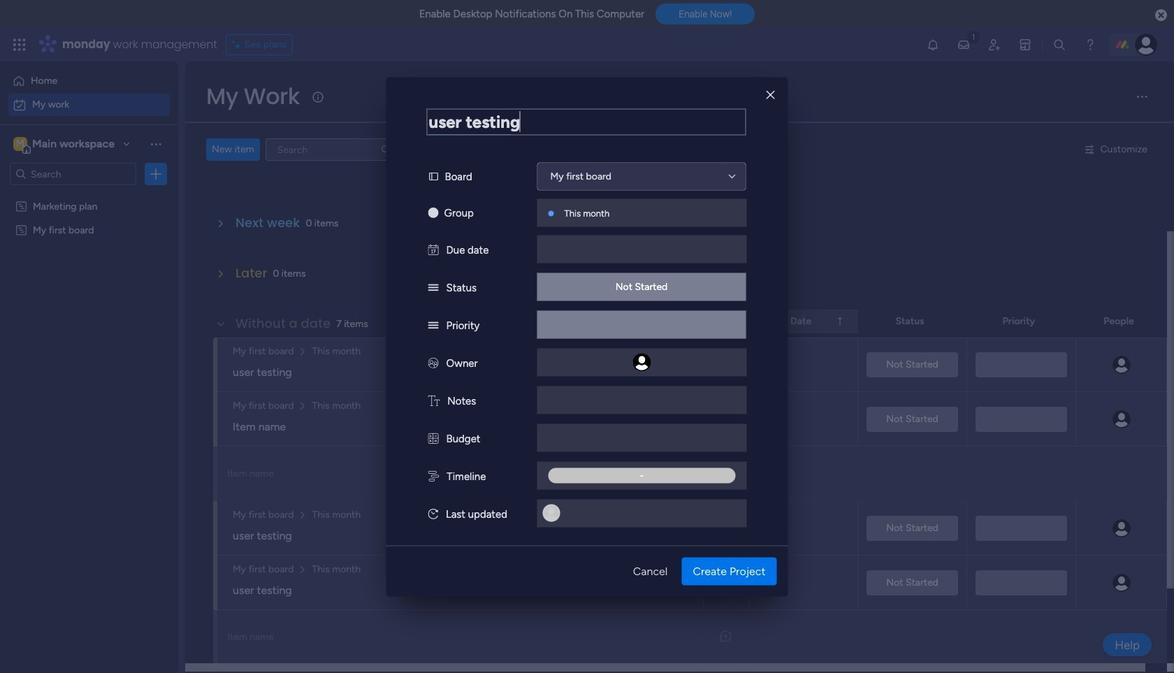 Task type: describe. For each thing, give the bounding box(es) containing it.
dapulse numbers column image
[[428, 432, 439, 445]]

Search in workspace field
[[29, 166, 117, 182]]

1 image
[[968, 29, 980, 44]]

close image
[[767, 90, 775, 100]]

monday marketplace image
[[1019, 38, 1033, 52]]

dapulse date column image
[[428, 243, 439, 256]]

1 vertical spatial option
[[8, 94, 170, 116]]

dapulse close image
[[1156, 8, 1168, 22]]

v2 pulse updated log image
[[428, 508, 438, 520]]

select product image
[[13, 38, 27, 52]]

dapulse timeline column image
[[428, 470, 439, 483]]

0 vertical spatial option
[[8, 70, 170, 92]]

see plans image
[[232, 37, 245, 52]]

v2 status image
[[428, 319, 439, 331]]

v2 status image
[[428, 281, 439, 294]]

update feed image
[[957, 38, 971, 52]]

invite members image
[[988, 38, 1002, 52]]

workspace selection element
[[13, 136, 117, 154]]

Filter dashboard by text search field
[[266, 138, 397, 161]]

v2 multiple person column image
[[428, 357, 439, 369]]



Task type: vqa. For each thing, say whether or not it's contained in the screenshot.
the top work
no



Task type: locate. For each thing, give the bounding box(es) containing it.
column header
[[750, 310, 859, 334]]

list box
[[0, 191, 178, 430]]

dapulse text column image
[[428, 394, 440, 407]]

workspace image
[[13, 136, 27, 152]]

None search field
[[266, 138, 397, 161]]

option
[[8, 70, 170, 92], [8, 94, 170, 116], [0, 193, 178, 196]]

v2 sun image
[[428, 206, 439, 219]]

help image
[[1084, 38, 1098, 52]]

notifications image
[[927, 38, 941, 52]]

search image
[[380, 144, 391, 155]]

john smith image
[[1136, 34, 1158, 56]]

search everything image
[[1053, 38, 1067, 52]]

dialog
[[386, 77, 788, 596]]

2 vertical spatial option
[[0, 193, 178, 196]]

sort image
[[835, 316, 846, 327]]

None field
[[427, 108, 746, 135]]



